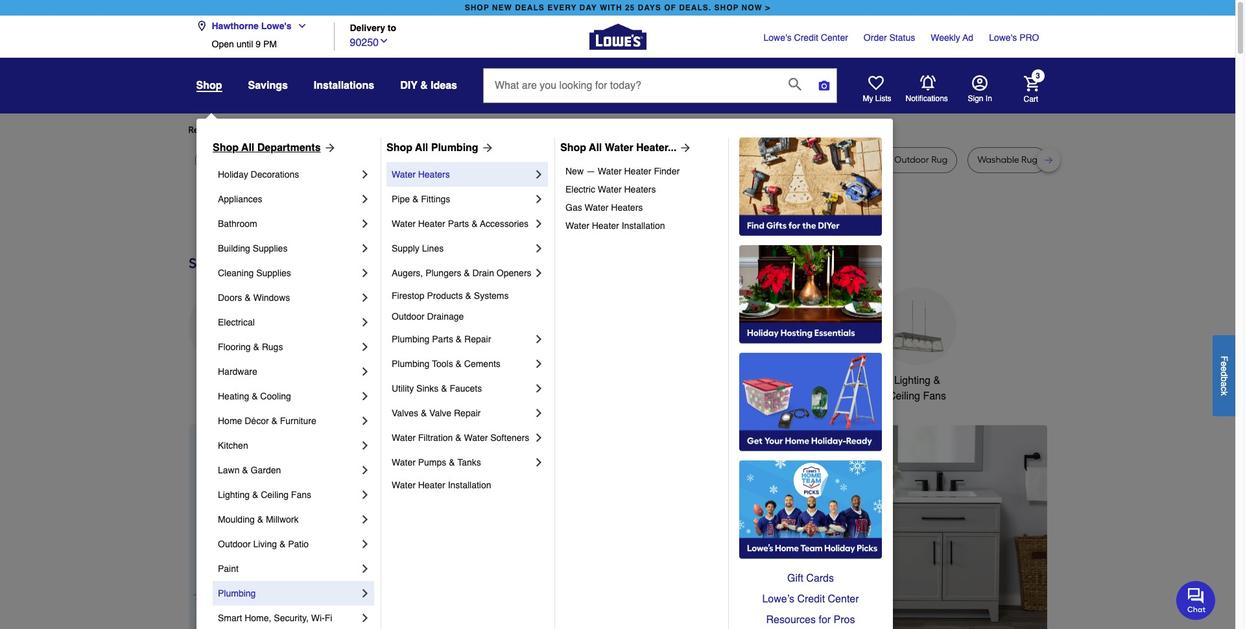 Task type: vqa. For each thing, say whether or not it's contained in the screenshot.
2nd allen
yes



Task type: describe. For each thing, give the bounding box(es) containing it.
cleaning
[[218, 268, 254, 278]]

moulding & millwork
[[218, 514, 299, 525]]

and for allen and roth rug
[[668, 154, 685, 165]]

garden
[[251, 465, 281, 476]]

area rug
[[332, 154, 369, 165]]

lowe's home improvement lists image
[[868, 75, 884, 91]]

cards
[[807, 573, 834, 584]]

d
[[1220, 371, 1230, 376]]

& inside lighting & ceiling fans
[[934, 375, 941, 387]]

cooling
[[260, 391, 291, 402]]

electrical link
[[218, 310, 359, 335]]

heaters for electric water heaters
[[624, 184, 656, 195]]

firestop products & systems link
[[392, 285, 546, 306]]

allen for allen and roth area rug
[[515, 154, 535, 165]]

9 rug from the left
[[1022, 154, 1038, 165]]

water down furniture
[[392, 169, 416, 180]]

holiday decorations
[[218, 169, 299, 180]]

my lists
[[863, 94, 892, 103]]

smart home button
[[780, 287, 858, 389]]

chevron right image for plumbing
[[359, 587, 372, 600]]

f e e d b a c k button
[[1213, 335, 1236, 416]]

resources for pros
[[766, 614, 855, 626]]

utility
[[392, 383, 414, 394]]

supplies for building supplies
[[253, 243, 288, 254]]

flooring & rugs link
[[218, 335, 359, 359]]

departments
[[257, 142, 321, 154]]

search image
[[789, 78, 802, 91]]

outdoor drainage
[[392, 311, 464, 322]]

shop for shop all water heater...
[[560, 142, 586, 154]]

chevron right image for plumbing tools & cements
[[533, 357, 546, 370]]

until
[[237, 39, 253, 49]]

all for water
[[589, 142, 602, 154]]

water up supply
[[392, 219, 416, 229]]

0 vertical spatial water heater installation link
[[566, 217, 719, 235]]

fittings
[[421, 194, 450, 204]]

credit for lowe's
[[794, 32, 819, 43]]

shop new deals every day with 25 days of deals. shop now > link
[[462, 0, 773, 16]]

2 area from the left
[[578, 154, 597, 165]]

plumbing tools & cements
[[392, 359, 501, 369]]

lawn & garden link
[[218, 458, 359, 483]]

5x8
[[223, 154, 237, 165]]

f e e d b a c k
[[1220, 356, 1230, 396]]

flooring & rugs
[[218, 342, 283, 352]]

arrow right image for shop all plumbing
[[479, 141, 494, 154]]

plumbing for plumbing tools & cements
[[392, 359, 430, 369]]

2 shop from the left
[[715, 3, 739, 12]]

days
[[638, 3, 662, 12]]

shop 25 days of deals by category image
[[188, 252, 1047, 274]]

25
[[625, 3, 635, 12]]

fans inside lighting & ceiling fans
[[923, 390, 946, 402]]

faucets inside the kitchen faucets button
[[523, 375, 560, 387]]

in
[[986, 94, 992, 103]]

supply lines
[[392, 243, 444, 254]]

of
[[664, 3, 676, 12]]

1 horizontal spatial installation
[[622, 221, 665, 231]]

chevron right image for flooring & rugs
[[359, 341, 372, 354]]

appliances link
[[218, 187, 359, 211]]

chevron right image for kitchen
[[359, 439, 372, 452]]

up to 40 percent off select vanities. plus, get free local delivery on select vanities. image
[[419, 425, 1047, 629]]

hawthorne lowe's button
[[196, 13, 312, 39]]

savings
[[248, 80, 288, 91]]

center for lowe's credit center
[[821, 32, 848, 43]]

chevron right image for water pumps & tanks
[[533, 456, 546, 469]]

home inside button
[[820, 375, 848, 387]]

recommended
[[188, 125, 251, 136]]

new — water heater finder
[[566, 166, 680, 176]]

plumbing inside shop all plumbing link
[[431, 142, 479, 154]]

hardware
[[218, 367, 257, 377]]

order
[[864, 32, 887, 43]]

hawthorne lowe's
[[212, 21, 292, 31]]

0 horizontal spatial water heater installation
[[392, 480, 491, 490]]

heater down 'pumps'
[[418, 480, 445, 490]]

bathroom inside button
[[698, 375, 743, 387]]

tools
[[432, 359, 453, 369]]

chevron down image inside 90250 button
[[379, 35, 389, 46]]

chevron right image for paint
[[359, 562, 372, 575]]

lowe's for lowe's pro
[[989, 32, 1017, 43]]

0 horizontal spatial fans
[[291, 490, 311, 500]]

0 horizontal spatial home
[[218, 416, 242, 426]]

chevron right image for pipe & fittings
[[533, 193, 546, 206]]

0 vertical spatial parts
[[448, 219, 469, 229]]

supply
[[392, 243, 420, 254]]

you for recommended searches for you
[[307, 125, 322, 136]]

1 shop from the left
[[465, 3, 490, 12]]

drain
[[473, 268, 494, 278]]

water down recommended searches for you heading
[[605, 142, 634, 154]]

shop all departments
[[213, 142, 321, 154]]

gift
[[788, 573, 804, 584]]

chevron right image for doors & windows
[[359, 291, 372, 304]]

accessories
[[480, 219, 529, 229]]

plungers
[[426, 268, 461, 278]]

shop for shop all plumbing
[[387, 142, 413, 154]]

all for departments
[[241, 142, 254, 154]]

electric water heaters link
[[566, 180, 719, 199]]

kitchen for kitchen
[[218, 440, 248, 451]]

water up tanks
[[464, 433, 488, 443]]

smart home, security, wi-fi link
[[218, 606, 359, 629]]

for for searches
[[293, 125, 305, 136]]

you for more suggestions for you
[[422, 125, 437, 136]]

drainage
[[427, 311, 464, 322]]

water filtration & water softeners link
[[392, 426, 533, 450]]

faucets inside utility sinks & faucets link
[[450, 383, 482, 394]]

doors & windows
[[218, 293, 290, 303]]

recommended searches for you heading
[[188, 124, 1047, 137]]

cleaning supplies
[[218, 268, 291, 278]]

credit for lowe's
[[798, 594, 825, 605]]

ideas
[[431, 80, 457, 91]]

gas water heaters
[[566, 202, 643, 213]]

3 rug from the left
[[285, 154, 302, 165]]

arrow right image
[[321, 141, 336, 154]]

kitchen for kitchen faucets
[[486, 375, 521, 387]]

diy & ideas button
[[400, 74, 457, 97]]

hardware link
[[218, 359, 359, 384]]

& inside "link"
[[413, 194, 419, 204]]

chevron right image for cleaning supplies
[[359, 267, 372, 280]]

filtration
[[418, 433, 453, 443]]

water up gas water heaters
[[598, 184, 622, 195]]

water down gas at the top left of the page
[[566, 221, 590, 231]]

water heater parts & accessories
[[392, 219, 529, 229]]

chevron right image for hardware
[[359, 365, 372, 378]]

water pumps & tanks link
[[392, 450, 533, 475]]

chat invite button image
[[1177, 580, 1216, 620]]

gift cards link
[[740, 568, 882, 589]]

augers,
[[392, 268, 423, 278]]

all for plumbing
[[415, 142, 428, 154]]

f
[[1220, 356, 1230, 361]]

heating
[[218, 391, 249, 402]]

day
[[580, 3, 597, 12]]

order status
[[864, 32, 915, 43]]

more
[[332, 125, 353, 136]]

water heaters link
[[392, 162, 533, 187]]

lowe's home improvement cart image
[[1024, 76, 1040, 91]]

7 rug from the left
[[820, 154, 836, 165]]

repair for plumbing parts & repair
[[465, 334, 491, 344]]

washable for washable rug
[[978, 154, 1020, 165]]

new — water heater finder link
[[566, 162, 719, 180]]

my
[[863, 94, 873, 103]]

lighting inside button
[[895, 375, 931, 387]]

chevron right image for outdoor living & patio
[[359, 538, 372, 551]]

patio
[[288, 539, 309, 549]]

1 vertical spatial parts
[[432, 334, 453, 344]]

savings button
[[248, 74, 288, 97]]

chevron down image inside hawthorne lowe's button
[[292, 21, 307, 31]]

lowe's
[[763, 594, 795, 605]]

pros
[[834, 614, 855, 626]]

90250 button
[[350, 33, 389, 50]]

2 e from the top
[[1220, 366, 1230, 371]]

lowe's home improvement logo image
[[589, 8, 646, 65]]

plumbing link
[[218, 581, 359, 606]]

heater up lines
[[418, 219, 445, 229]]

building supplies link
[[218, 236, 359, 261]]

4 rug from the left
[[353, 154, 369, 165]]

chevron right image for lighting & ceiling fans
[[359, 488, 372, 501]]

augers, plungers & drain openers
[[392, 268, 532, 278]]

rug 5x8
[[205, 154, 237, 165]]

lawn & garden
[[218, 465, 281, 476]]

chevron right image for electrical
[[359, 316, 372, 329]]



Task type: locate. For each thing, give the bounding box(es) containing it.
holiday hosting essentials. image
[[740, 245, 882, 344]]

3 all from the left
[[589, 142, 602, 154]]

1 horizontal spatial bathroom
[[698, 375, 743, 387]]

lowe's credit center link
[[764, 31, 848, 44]]

plumbing for plumbing parts & repair
[[392, 334, 430, 344]]

1 horizontal spatial kitchen
[[486, 375, 521, 387]]

0 horizontal spatial for
[[293, 125, 305, 136]]

heater down gas water heaters
[[592, 221, 619, 231]]

outdoor for outdoor drainage
[[392, 311, 425, 322]]

chevron right image for holiday decorations
[[359, 168, 372, 181]]

1 and from the left
[[538, 154, 555, 165]]

for inside more suggestions for you link
[[408, 125, 420, 136]]

chevron right image for valves & valve repair
[[533, 407, 546, 420]]

outdoor
[[895, 154, 929, 165]]

plumbing inside plumbing parts & repair link
[[392, 334, 430, 344]]

electric water heaters
[[566, 184, 656, 195]]

1 vertical spatial water heater installation link
[[392, 475, 546, 496]]

allen down heater...
[[646, 154, 666, 165]]

electrical
[[218, 317, 255, 328]]

appliances up heating
[[202, 375, 253, 387]]

plumbing
[[431, 142, 479, 154], [392, 334, 430, 344], [392, 359, 430, 369], [218, 588, 256, 599]]

doors
[[218, 293, 242, 303]]

lighting
[[895, 375, 931, 387], [218, 490, 250, 500]]

0 vertical spatial chevron down image
[[292, 21, 307, 31]]

None search field
[[483, 68, 837, 115]]

smart
[[790, 375, 818, 387], [218, 613, 242, 623]]

0 horizontal spatial faucets
[[450, 383, 482, 394]]

1 horizontal spatial for
[[408, 125, 420, 136]]

get your home holiday-ready. image
[[740, 353, 882, 451]]

outdoor for outdoor living & patio
[[218, 539, 251, 549]]

outdoor inside outdoor drainage link
[[392, 311, 425, 322]]

0 horizontal spatial area
[[332, 154, 351, 165]]

2 horizontal spatial lowe's
[[989, 32, 1017, 43]]

chevron right image for augers, plungers & drain openers
[[533, 267, 546, 280]]

2 allen from the left
[[646, 154, 666, 165]]

chevron right image for lawn & garden
[[359, 464, 372, 477]]

repair for valves & valve repair
[[454, 408, 481, 418]]

arrow right image inside shop all plumbing link
[[479, 141, 494, 154]]

water heater installation link down tanks
[[392, 475, 546, 496]]

1 you from the left
[[307, 125, 322, 136]]

1 horizontal spatial shop
[[387, 142, 413, 154]]

1 vertical spatial center
[[828, 594, 859, 605]]

decorations for christmas
[[397, 390, 452, 402]]

water heater installation link down electric water heaters link
[[566, 217, 719, 235]]

allen right desk
[[515, 154, 535, 165]]

1 vertical spatial kitchen
[[218, 440, 248, 451]]

all up furniture
[[415, 142, 428, 154]]

appliances button
[[188, 287, 266, 389]]

home décor & furniture link
[[218, 409, 359, 433]]

you up arrow right image on the top left of the page
[[307, 125, 322, 136]]

lowe's wishes you and your family a happy hanukkah. image
[[188, 207, 1047, 239]]

shop inside shop all water heater... link
[[560, 142, 586, 154]]

softeners
[[491, 433, 529, 443]]

1 horizontal spatial area
[[578, 154, 597, 165]]

suggestions
[[355, 125, 406, 136]]

installation down gas water heaters link
[[622, 221, 665, 231]]

e up b
[[1220, 366, 1230, 371]]

1 vertical spatial outdoor
[[218, 539, 251, 549]]

1 all from the left
[[241, 142, 254, 154]]

0 horizontal spatial outdoor
[[218, 539, 251, 549]]

utility sinks & faucets link
[[392, 376, 533, 401]]

1 horizontal spatial faucets
[[523, 375, 560, 387]]

diy & ideas
[[400, 80, 457, 91]]

to
[[388, 23, 396, 33]]

1 horizontal spatial ceiling
[[889, 390, 920, 402]]

roth
[[557, 154, 576, 165], [687, 154, 706, 165]]

plumbing parts & repair
[[392, 334, 491, 344]]

1 vertical spatial chevron down image
[[379, 35, 389, 46]]

0 vertical spatial credit
[[794, 32, 819, 43]]

1 horizontal spatial outdoor
[[392, 311, 425, 322]]

water down water pumps & tanks
[[392, 480, 416, 490]]

smart inside button
[[790, 375, 818, 387]]

chevron right image for heating & cooling
[[359, 390, 372, 403]]

0 horizontal spatial lighting
[[218, 490, 250, 500]]

christmas decorations button
[[386, 287, 464, 404]]

0 vertical spatial lighting
[[895, 375, 931, 387]]

chevron right image for water filtration & water softeners
[[533, 431, 546, 444]]

plumbing inside plumbing link
[[218, 588, 256, 599]]

1 area from the left
[[332, 154, 351, 165]]

chevron right image
[[359, 168, 372, 181], [533, 168, 546, 181], [359, 217, 372, 230], [359, 242, 372, 255], [359, 267, 372, 280], [533, 267, 546, 280], [533, 333, 546, 346], [533, 357, 546, 370], [359, 365, 372, 378], [533, 382, 546, 395], [359, 390, 372, 403], [533, 407, 546, 420], [359, 415, 372, 427], [533, 431, 546, 444], [359, 439, 372, 452], [533, 456, 546, 469], [359, 464, 372, 477], [359, 538, 372, 551], [359, 612, 372, 625]]

firestop
[[392, 291, 425, 301]]

fi
[[325, 613, 332, 623]]

shop inside shop all departments link
[[213, 142, 239, 154]]

parts down pipe & fittings "link" on the top left of page
[[448, 219, 469, 229]]

1 vertical spatial credit
[[798, 594, 825, 605]]

credit up search icon
[[794, 32, 819, 43]]

building
[[218, 243, 250, 254]]

christmas decorations
[[397, 375, 452, 402]]

smart for smart home
[[790, 375, 818, 387]]

1 vertical spatial fans
[[291, 490, 311, 500]]

appliances down holiday
[[218, 194, 262, 204]]

all up —
[[589, 142, 602, 154]]

chevron right image for supply lines
[[533, 242, 546, 255]]

appliances inside button
[[202, 375, 253, 387]]

order status link
[[864, 31, 915, 44]]

roth up electric water heaters link
[[687, 154, 706, 165]]

3 area from the left
[[798, 154, 817, 165]]

center for lowe's credit center
[[828, 594, 859, 605]]

supplies up windows
[[256, 268, 291, 278]]

chevron right image for moulding & millwork
[[359, 513, 372, 526]]

holiday decorations link
[[218, 162, 359, 187]]

chevron right image
[[359, 193, 372, 206], [533, 193, 546, 206], [533, 217, 546, 230], [533, 242, 546, 255], [359, 291, 372, 304], [359, 316, 372, 329], [359, 341, 372, 354], [359, 488, 372, 501], [359, 513, 372, 526], [359, 562, 372, 575], [359, 587, 372, 600]]

wi-
[[311, 613, 325, 623]]

washable rug
[[978, 154, 1038, 165]]

0 horizontal spatial water heater installation link
[[392, 475, 546, 496]]

2 rug from the left
[[267, 154, 283, 165]]

0 horizontal spatial smart
[[218, 613, 242, 623]]

for up shop all plumbing
[[408, 125, 420, 136]]

0 vertical spatial home
[[820, 375, 848, 387]]

find gifts for the diyer. image
[[740, 138, 882, 236]]

for inside resources for pros link
[[819, 614, 831, 626]]

roth up new
[[557, 154, 576, 165]]

kitchen inside 'kitchen' link
[[218, 440, 248, 451]]

indoor outdoor rug
[[866, 154, 948, 165]]

0 horizontal spatial roth
[[557, 154, 576, 165]]

chevron right image for water heaters
[[533, 168, 546, 181]]

smart for smart home, security, wi-fi
[[218, 613, 242, 623]]

0 vertical spatial kitchen
[[486, 375, 521, 387]]

heaters down new — water heater finder link
[[624, 184, 656, 195]]

chevron right image for smart home, security, wi-fi
[[359, 612, 372, 625]]

kitchen
[[486, 375, 521, 387], [218, 440, 248, 451]]

0 vertical spatial lighting & ceiling fans
[[889, 375, 946, 402]]

home,
[[245, 613, 271, 623]]

location image
[[196, 21, 207, 31]]

2 horizontal spatial all
[[589, 142, 602, 154]]

1 washable from the left
[[754, 154, 796, 165]]

2 all from the left
[[415, 142, 428, 154]]

more suggestions for you
[[332, 125, 437, 136]]

1 horizontal spatial lowe's
[[764, 32, 792, 43]]

parts down drainage
[[432, 334, 453, 344]]

shop all departments link
[[213, 140, 336, 156]]

chevron right image for building supplies
[[359, 242, 372, 255]]

& inside 'link'
[[242, 465, 248, 476]]

pipe
[[392, 194, 410, 204]]

millwork
[[266, 514, 299, 525]]

0 horizontal spatial lighting & ceiling fans
[[218, 490, 311, 500]]

0 horizontal spatial shop
[[465, 3, 490, 12]]

1 horizontal spatial chevron down image
[[379, 35, 389, 46]]

credit
[[794, 32, 819, 43], [798, 594, 825, 605]]

1 vertical spatial lighting & ceiling fans
[[218, 490, 311, 500]]

lowe's up 'pm'
[[261, 21, 292, 31]]

shop inside shop all plumbing link
[[387, 142, 413, 154]]

shop all plumbing
[[387, 142, 479, 154]]

1 roth from the left
[[557, 154, 576, 165]]

supplies for cleaning supplies
[[256, 268, 291, 278]]

for up departments
[[293, 125, 305, 136]]

area
[[332, 154, 351, 165], [578, 154, 597, 165], [798, 154, 817, 165]]

allen and roth rug
[[646, 154, 724, 165]]

a
[[1220, 381, 1230, 386]]

2 horizontal spatial for
[[819, 614, 831, 626]]

chevron right image for water heater parts & accessories
[[533, 217, 546, 230]]

valves
[[392, 408, 418, 418]]

1 horizontal spatial allen
[[646, 154, 666, 165]]

1 vertical spatial bathroom
[[698, 375, 743, 387]]

lowe's home team holiday picks. image
[[740, 461, 882, 559]]

9
[[256, 39, 261, 49]]

credit up resources for pros link
[[798, 594, 825, 605]]

1 vertical spatial decorations
[[397, 390, 452, 402]]

ceiling inside lighting & ceiling fans link
[[261, 490, 289, 500]]

2 and from the left
[[668, 154, 685, 165]]

center
[[821, 32, 848, 43], [828, 594, 859, 605]]

0 horizontal spatial washable
[[754, 154, 796, 165]]

for for suggestions
[[408, 125, 420, 136]]

supplies up the cleaning supplies
[[253, 243, 288, 254]]

sign in button
[[968, 75, 992, 104]]

1 horizontal spatial lighting
[[895, 375, 931, 387]]

1 vertical spatial repair
[[454, 408, 481, 418]]

3 shop from the left
[[560, 142, 586, 154]]

1 vertical spatial smart
[[218, 613, 242, 623]]

decorations down the christmas
[[397, 390, 452, 402]]

roth for area
[[557, 154, 576, 165]]

lowe's home improvement notification center image
[[920, 75, 936, 91]]

chevron right image for utility sinks & faucets
[[533, 382, 546, 395]]

washable for washable area rug
[[754, 154, 796, 165]]

0 horizontal spatial ceiling
[[261, 490, 289, 500]]

windows
[[253, 293, 290, 303]]

1 allen from the left
[[515, 154, 535, 165]]

bathroom button
[[681, 287, 759, 389]]

lowe's down >
[[764, 32, 792, 43]]

lowe's inside "link"
[[764, 32, 792, 43]]

installations
[[314, 80, 374, 91]]

pipe & fittings link
[[392, 187, 533, 211]]

installation
[[622, 221, 665, 231], [448, 480, 491, 490]]

1 horizontal spatial you
[[422, 125, 437, 136]]

center left order
[[821, 32, 848, 43]]

25 days of deals. don't miss deals every day. same-day delivery on in-stock orders placed by 2 p m. image
[[188, 425, 398, 629]]

decorations inside 'link'
[[251, 169, 299, 180]]

lowe's left pro
[[989, 32, 1017, 43]]

k
[[1220, 391, 1230, 396]]

ad
[[963, 32, 974, 43]]

my lists link
[[863, 75, 892, 104]]

2 shop from the left
[[387, 142, 413, 154]]

0 vertical spatial appliances
[[218, 194, 262, 204]]

gift cards
[[788, 573, 834, 584]]

2 horizontal spatial area
[[798, 154, 817, 165]]

plumbing inside plumbing tools & cements link
[[392, 359, 430, 369]]

plumbing tools & cements link
[[392, 352, 533, 376]]

water heater installation down gas water heaters
[[566, 221, 665, 231]]

and for allen and roth area rug
[[538, 154, 555, 165]]

2 washable from the left
[[978, 154, 1020, 165]]

ceiling inside lighting & ceiling fans
[[889, 390, 920, 402]]

1 horizontal spatial home
[[820, 375, 848, 387]]

weekly ad link
[[931, 31, 974, 44]]

1 vertical spatial appliances
[[202, 375, 253, 387]]

smart home
[[790, 375, 848, 387]]

credit inside "link"
[[794, 32, 819, 43]]

0 vertical spatial fans
[[923, 390, 946, 402]]

you up shop all plumbing
[[422, 125, 437, 136]]

kitchen down "cements"
[[486, 375, 521, 387]]

shop up allen and roth area rug
[[560, 142, 586, 154]]

0 horizontal spatial and
[[538, 154, 555, 165]]

8 rug from the left
[[932, 154, 948, 165]]

0 horizontal spatial allen
[[515, 154, 535, 165]]

1 shop from the left
[[213, 142, 239, 154]]

center up 'pros' at the right bottom
[[828, 594, 859, 605]]

0 vertical spatial outdoor
[[392, 311, 425, 322]]

1 horizontal spatial smart
[[790, 375, 818, 387]]

chevron down image
[[292, 21, 307, 31], [379, 35, 389, 46]]

roth for rug
[[687, 154, 706, 165]]

2 horizontal spatial shop
[[560, 142, 586, 154]]

products
[[427, 291, 463, 301]]

1 e from the top
[[1220, 361, 1230, 366]]

heaters down furniture
[[418, 169, 450, 180]]

0 vertical spatial heaters
[[418, 169, 450, 180]]

0 horizontal spatial bathroom
[[218, 219, 257, 229]]

water left 'pumps'
[[392, 457, 416, 468]]

shop
[[213, 142, 239, 154], [387, 142, 413, 154], [560, 142, 586, 154]]

>
[[766, 3, 771, 12]]

water right gas at the top left of the page
[[585, 202, 609, 213]]

heating & cooling
[[218, 391, 291, 402]]

moulding & millwork link
[[218, 507, 359, 532]]

plumbing down outdoor drainage at left
[[392, 334, 430, 344]]

0 vertical spatial supplies
[[253, 243, 288, 254]]

0 vertical spatial water heater installation
[[566, 221, 665, 231]]

decorations for holiday
[[251, 169, 299, 180]]

lowe's home improvement account image
[[972, 75, 988, 91]]

allen and roth area rug
[[515, 154, 616, 165]]

1 rug from the left
[[205, 154, 221, 165]]

water down valves
[[392, 433, 416, 443]]

water
[[605, 142, 634, 154], [598, 166, 622, 176], [392, 169, 416, 180], [598, 184, 622, 195], [585, 202, 609, 213], [392, 219, 416, 229], [566, 221, 590, 231], [392, 433, 416, 443], [464, 433, 488, 443], [392, 457, 416, 468], [392, 480, 416, 490]]

plumbing up desk
[[431, 142, 479, 154]]

water heater installation down water pumps & tanks
[[392, 480, 491, 490]]

gas
[[566, 202, 582, 213]]

0 horizontal spatial you
[[307, 125, 322, 136]]

arrow right image inside shop all water heater... link
[[677, 141, 692, 154]]

tanks
[[458, 457, 481, 468]]

bathroom
[[218, 219, 257, 229], [698, 375, 743, 387]]

2 vertical spatial heaters
[[611, 202, 643, 213]]

shop left now
[[715, 3, 739, 12]]

for
[[293, 125, 305, 136], [408, 125, 420, 136], [819, 614, 831, 626]]

2 horizontal spatial arrow right image
[[1023, 538, 1036, 551]]

1 horizontal spatial all
[[415, 142, 428, 154]]

1 vertical spatial ceiling
[[261, 490, 289, 500]]

2 you from the left
[[422, 125, 437, 136]]

center inside "link"
[[821, 32, 848, 43]]

0 horizontal spatial decorations
[[251, 169, 299, 180]]

1 horizontal spatial washable
[[978, 154, 1020, 165]]

all down recommended searches for you
[[241, 142, 254, 154]]

2 roth from the left
[[687, 154, 706, 165]]

lowe's credit center
[[764, 32, 848, 43]]

kitchen link
[[218, 433, 359, 458]]

1 horizontal spatial and
[[668, 154, 685, 165]]

outdoor down firestop
[[392, 311, 425, 322]]

camera image
[[818, 79, 831, 92]]

e up d
[[1220, 361, 1230, 366]]

heaters for gas water heaters
[[611, 202, 643, 213]]

scroll to item #4 image
[[760, 627, 794, 629]]

weekly
[[931, 32, 961, 43]]

heater up electric water heaters link
[[624, 166, 652, 176]]

plumbing down paint
[[218, 588, 256, 599]]

outdoor down 'moulding'
[[218, 539, 251, 549]]

water heater installation
[[566, 221, 665, 231], [392, 480, 491, 490]]

6 rug from the left
[[708, 154, 724, 165]]

1 horizontal spatial decorations
[[397, 390, 452, 402]]

0 vertical spatial smart
[[790, 375, 818, 387]]

decorations down 'rug rug' on the top
[[251, 169, 299, 180]]

outdoor drainage link
[[392, 306, 546, 327]]

1 vertical spatial heaters
[[624, 184, 656, 195]]

chevron right image for appliances
[[359, 193, 372, 206]]

0 horizontal spatial chevron down image
[[292, 21, 307, 31]]

moulding
[[218, 514, 255, 525]]

1 horizontal spatial roth
[[687, 154, 706, 165]]

1 horizontal spatial water heater installation link
[[566, 217, 719, 235]]

plumbing up the christmas
[[392, 359, 430, 369]]

1 horizontal spatial fans
[[923, 390, 946, 402]]

diy
[[400, 80, 418, 91]]

lowe's pro link
[[989, 31, 1040, 44]]

chevron right image for bathroom
[[359, 217, 372, 230]]

chevron right image for plumbing parts & repair
[[533, 333, 546, 346]]

3
[[1036, 72, 1040, 81]]

allen for allen and roth rug
[[646, 154, 666, 165]]

for left 'pros' at the right bottom
[[819, 614, 831, 626]]

1 vertical spatial installation
[[448, 480, 491, 490]]

Search Query text field
[[484, 69, 778, 102]]

heaters down electric water heaters link
[[611, 202, 643, 213]]

searches
[[253, 125, 291, 136]]

lighting & ceiling fans inside button
[[889, 375, 946, 402]]

0 vertical spatial bathroom
[[218, 219, 257, 229]]

1 horizontal spatial lighting & ceiling fans
[[889, 375, 946, 402]]

1 vertical spatial home
[[218, 416, 242, 426]]

installation down tanks
[[448, 480, 491, 490]]

0 horizontal spatial installation
[[448, 480, 491, 490]]

1 vertical spatial water heater installation
[[392, 480, 491, 490]]

0 vertical spatial ceiling
[[889, 390, 920, 402]]

valves & valve repair
[[392, 408, 481, 418]]

0 horizontal spatial kitchen
[[218, 440, 248, 451]]

kitchen inside button
[[486, 375, 521, 387]]

1 horizontal spatial shop
[[715, 3, 739, 12]]

shop for shop all departments
[[213, 142, 239, 154]]

water up electric water heaters
[[598, 166, 622, 176]]

arrow right image
[[479, 141, 494, 154], [677, 141, 692, 154], [1023, 538, 1036, 551]]

1 horizontal spatial water heater installation
[[566, 221, 665, 231]]

1 horizontal spatial arrow right image
[[677, 141, 692, 154]]

notifications
[[906, 94, 948, 103]]

repair down outdoor drainage link at left
[[465, 334, 491, 344]]

5 rug from the left
[[599, 154, 616, 165]]

chevron right image for home décor & furniture
[[359, 415, 372, 427]]

cart
[[1024, 94, 1039, 103]]

0 horizontal spatial shop
[[213, 142, 239, 154]]

lowe's inside button
[[261, 21, 292, 31]]

supplies inside 'link'
[[253, 243, 288, 254]]

arrow right image for shop all water heater...
[[677, 141, 692, 154]]

0 vertical spatial center
[[821, 32, 848, 43]]

plumbing for plumbing
[[218, 588, 256, 599]]

shop left new at the top
[[465, 3, 490, 12]]

pro
[[1020, 32, 1040, 43]]

shop down more suggestions for you link on the left of page
[[387, 142, 413, 154]]

repair down utility sinks & faucets link
[[454, 408, 481, 418]]

outdoor inside outdoor living & patio link
[[218, 539, 251, 549]]

0 vertical spatial repair
[[465, 334, 491, 344]]

shop up 5x8
[[213, 142, 239, 154]]

deals
[[515, 3, 545, 12]]

augers, plungers & drain openers link
[[392, 261, 533, 285]]

lowe's for lowe's credit center
[[764, 32, 792, 43]]

1 vertical spatial lighting
[[218, 490, 250, 500]]

lighting & ceiling fans link
[[218, 483, 359, 507]]

0 horizontal spatial arrow right image
[[479, 141, 494, 154]]

1 vertical spatial supplies
[[256, 268, 291, 278]]

0 vertical spatial decorations
[[251, 169, 299, 180]]

decorations inside 'button'
[[397, 390, 452, 402]]

kitchen up "lawn"
[[218, 440, 248, 451]]

0 vertical spatial installation
[[622, 221, 665, 231]]



